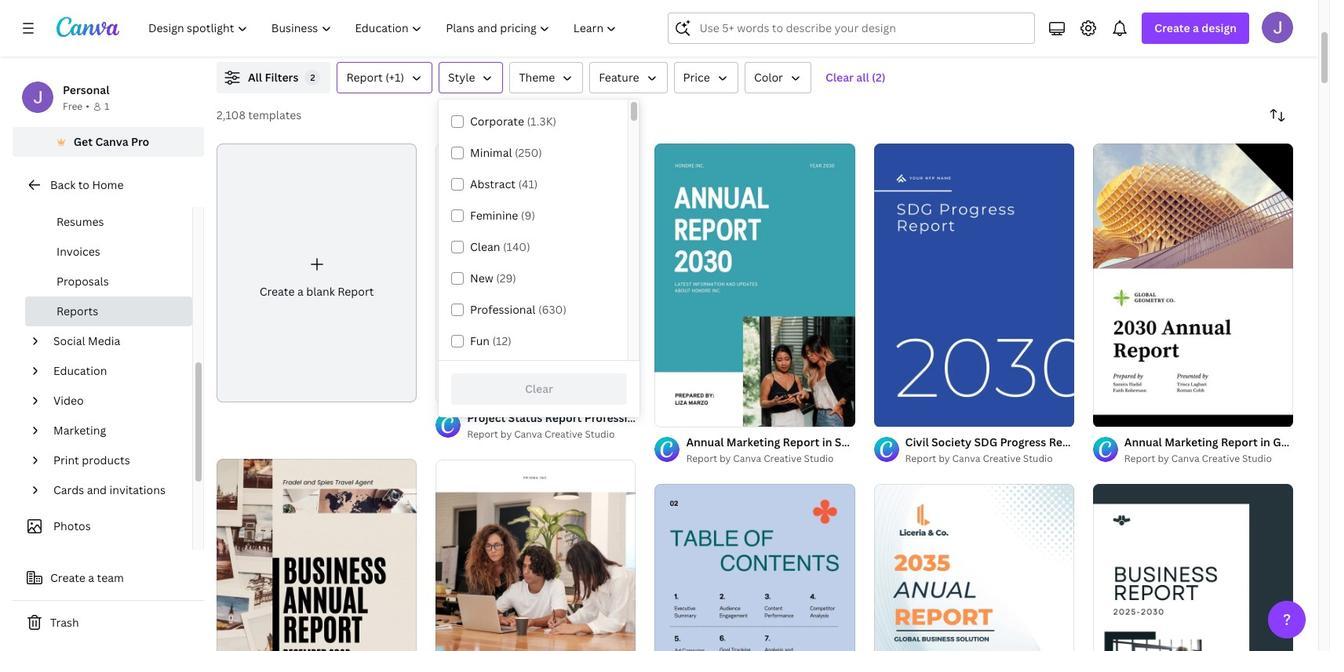 Task type: locate. For each thing, give the bounding box(es) containing it.
1 horizontal spatial clean
[[917, 435, 948, 450]]

a inside dropdown button
[[1193, 20, 1199, 35]]

invitations
[[110, 483, 165, 498]]

all filters
[[248, 70, 299, 85]]

create left blank
[[260, 284, 295, 299]]

a for blank
[[297, 284, 304, 299]]

free •
[[63, 100, 89, 113]]

0 horizontal spatial marketing
[[53, 423, 106, 438]]

education link
[[47, 356, 183, 386]]

cards and invitations
[[53, 483, 165, 498]]

1 horizontal spatial create
[[260, 284, 295, 299]]

create a blank report element
[[217, 144, 417, 403]]

2 1 of 10 from the left
[[1104, 408, 1132, 420]]

in inside annual marketing report in green blac report by canva creative studio
[[1261, 435, 1271, 450]]

create inside dropdown button
[[1155, 20, 1190, 35]]

marketing inside annual marketing report in green blac report by canva creative studio
[[1165, 435, 1219, 450]]

a
[[1193, 20, 1199, 35], [297, 284, 304, 299], [88, 571, 94, 585]]

1 1 of 10 from the left
[[666, 408, 694, 420]]

1 vertical spatial clean
[[917, 435, 948, 450]]

blue
[[856, 435, 881, 450]]

canva inside annual marketing report in sky blue white clean style report by canva creative studio
[[733, 452, 761, 465]]

a left design
[[1193, 20, 1199, 35]]

and
[[87, 483, 107, 498]]

2 in from the left
[[1261, 435, 1271, 450]]

in inside annual marketing report in sky blue white clean style report by canva creative studio
[[822, 435, 832, 450]]

1 vertical spatial create
[[260, 284, 295, 299]]

1 vertical spatial style
[[950, 435, 978, 450]]

a for team
[[88, 571, 94, 585]]

0 horizontal spatial clean
[[470, 239, 500, 254]]

style right white at the bottom right
[[950, 435, 978, 450]]

2 horizontal spatial a
[[1193, 20, 1199, 35]]

blank
[[306, 284, 335, 299]]

1 horizontal spatial marketing
[[727, 435, 780, 450]]

(250)
[[515, 145, 542, 160]]

0 horizontal spatial 1 of 10 link
[[655, 144, 855, 427]]

0 vertical spatial style
[[448, 70, 475, 85]]

resumes link
[[25, 207, 192, 237]]

2 1 of 10 link from the left
[[1093, 144, 1293, 427]]

1 vertical spatial clear
[[525, 381, 553, 396]]

theme
[[519, 70, 555, 85]]

print products link
[[47, 446, 183, 476]]

annual inside annual marketing report in sky blue white clean style report by canva creative studio
[[686, 435, 724, 450]]

top level navigation element
[[138, 13, 631, 44]]

marketing inside annual marketing report in sky blue white clean style report by canva creative studio
[[727, 435, 780, 450]]

2 vertical spatial a
[[88, 571, 94, 585]]

report templates image
[[959, 0, 1293, 43], [1057, 0, 1195, 15]]

clear all (2)
[[826, 70, 886, 85]]

clear for clear
[[525, 381, 553, 396]]

annual marketing report in green black simple style image
[[1093, 144, 1293, 427]]

annual marketing report in sky blue white clean style image
[[655, 144, 855, 427]]

0 horizontal spatial report by canva creative studio
[[467, 428, 615, 441]]

clean right white at the bottom right
[[917, 435, 948, 450]]

0 horizontal spatial style
[[448, 70, 475, 85]]

fun
[[470, 334, 490, 348]]

1 horizontal spatial 1 of 10 link
[[1093, 144, 1293, 427]]

photos
[[53, 519, 91, 534]]

0 vertical spatial report by canva creative studio
[[467, 428, 615, 441]]

(12)
[[492, 334, 511, 348]]

(1.3k)
[[527, 114, 556, 129]]

a inside button
[[88, 571, 94, 585]]

annual inside annual marketing report in green blac report by canva creative studio
[[1124, 435, 1162, 450]]

feature
[[599, 70, 639, 85]]

0 vertical spatial create
[[1155, 20, 1190, 35]]

abstract (41)
[[470, 177, 538, 191]]

a left team
[[88, 571, 94, 585]]

clean (140)
[[470, 239, 530, 254]]

1 annual from the left
[[686, 435, 724, 450]]

1 horizontal spatial in
[[1261, 435, 1271, 450]]

2 report templates image from the left
[[1057, 0, 1195, 15]]

create left design
[[1155, 20, 1190, 35]]

annual
[[686, 435, 724, 450], [1124, 435, 1162, 450]]

1 of 10 link for annual marketing report in sky blue white clean style
[[655, 144, 855, 427]]

new
[[470, 271, 493, 286]]

studio
[[585, 428, 615, 441], [804, 452, 834, 465], [1023, 452, 1053, 465], [1242, 452, 1272, 465]]

0 vertical spatial clear
[[826, 70, 854, 85]]

templates
[[248, 108, 302, 122]]

1 1 of 10 link from the left
[[655, 144, 855, 427]]

1 horizontal spatial report by canva creative studio
[[905, 452, 1053, 465]]

2 horizontal spatial marketing
[[1165, 435, 1219, 450]]

2 annual from the left
[[1124, 435, 1162, 450]]

by
[[501, 428, 512, 441], [720, 452, 731, 465], [939, 452, 950, 465], [1158, 452, 1169, 465]]

a left blank
[[297, 284, 304, 299]]

annual marketing report in sky blue white clean style link
[[686, 434, 978, 451]]

None search field
[[668, 13, 1035, 44]]

1 of 10 link
[[655, 144, 855, 427], [1093, 144, 1293, 427]]

back
[[50, 177, 76, 192]]

0 vertical spatial clean
[[470, 239, 500, 254]]

report by canva creative studio
[[467, 428, 615, 441], [905, 452, 1053, 465]]

(9)
[[521, 208, 535, 223]]

of
[[672, 408, 681, 420], [1111, 408, 1119, 420]]

in left sky at the bottom of the page
[[822, 435, 832, 450]]

free
[[63, 100, 83, 113]]

0 horizontal spatial clear
[[525, 381, 553, 396]]

report
[[346, 70, 383, 85], [338, 284, 374, 299], [467, 428, 498, 441], [783, 435, 820, 450], [1221, 435, 1258, 450], [686, 452, 717, 465], [905, 452, 937, 465], [1124, 452, 1156, 465]]

0 horizontal spatial 1 of 10
[[666, 408, 694, 420]]

studio inside annual marketing report in sky blue white clean style report by canva creative studio
[[804, 452, 834, 465]]

1 of 10
[[666, 408, 694, 420], [1104, 408, 1132, 420]]

canva
[[95, 134, 128, 149], [514, 428, 542, 441], [733, 452, 761, 465], [952, 452, 981, 465], [1172, 452, 1200, 465]]

1 horizontal spatial style
[[950, 435, 978, 450]]

in for sky
[[822, 435, 832, 450]]

report (+1)
[[346, 70, 404, 85]]

0 vertical spatial a
[[1193, 20, 1199, 35]]

all
[[856, 70, 869, 85]]

1 horizontal spatial of
[[1111, 408, 1119, 420]]

1 in from the left
[[822, 435, 832, 450]]

abstract
[[470, 177, 516, 191]]

in left green
[[1261, 435, 1271, 450]]

0 horizontal spatial annual
[[686, 435, 724, 450]]

1 horizontal spatial a
[[297, 284, 304, 299]]

0 horizontal spatial in
[[822, 435, 832, 450]]

create a blank report
[[260, 284, 374, 299]]

clean left (140) on the top left
[[470, 239, 500, 254]]

style
[[448, 70, 475, 85], [950, 435, 978, 450]]

by inside annual marketing report in green blac report by canva creative studio
[[1158, 452, 1169, 465]]

1 of 10 link for annual marketing report in green blac
[[1093, 144, 1293, 427]]

1 report templates image from the left
[[959, 0, 1293, 43]]

style up corporate
[[448, 70, 475, 85]]

marketing
[[53, 423, 106, 438], [727, 435, 780, 450], [1165, 435, 1219, 450]]

0 horizontal spatial a
[[88, 571, 94, 585]]

1 horizontal spatial clear
[[826, 70, 854, 85]]

feminine
[[470, 208, 518, 223]]

1 of from the left
[[672, 408, 681, 420]]

get canva pro button
[[13, 127, 204, 157]]

in for green
[[1261, 435, 1271, 450]]

create for create a design
[[1155, 20, 1190, 35]]

proposals
[[57, 274, 109, 289]]

0 horizontal spatial 10
[[683, 408, 694, 420]]

report by canva creative studio link
[[467, 427, 636, 443], [686, 451, 855, 467], [905, 451, 1074, 467], [1124, 451, 1293, 467]]

report inside "create a blank report" element
[[338, 284, 374, 299]]

create inside button
[[50, 571, 85, 585]]

pro
[[131, 134, 149, 149]]

2 filter options selected element
[[305, 70, 321, 86]]

resumes
[[57, 214, 104, 229]]

to
[[78, 177, 89, 192]]

feature button
[[590, 62, 668, 93]]

creative inside annual marketing report in green blac report by canva creative studio
[[1202, 452, 1240, 465]]

0 horizontal spatial of
[[672, 408, 681, 420]]

clean
[[470, 239, 500, 254], [917, 435, 948, 450]]

0 horizontal spatial create
[[50, 571, 85, 585]]

2 horizontal spatial create
[[1155, 20, 1190, 35]]

1 horizontal spatial 10
[[1121, 408, 1132, 420]]

canva inside annual marketing report in green blac report by canva creative studio
[[1172, 452, 1200, 465]]

1 vertical spatial a
[[297, 284, 304, 299]]

Search search field
[[700, 13, 1025, 43]]

new (29)
[[470, 271, 516, 286]]

1 horizontal spatial 1 of 10
[[1104, 408, 1132, 420]]

price
[[683, 70, 710, 85]]

1 horizontal spatial annual
[[1124, 435, 1162, 450]]

beige polaroid travel agent business annual report image
[[217, 459, 417, 651]]

create left team
[[50, 571, 85, 585]]

2 vertical spatial create
[[50, 571, 85, 585]]

1 vertical spatial report by canva creative studio
[[905, 452, 1053, 465]]

1
[[104, 100, 109, 113], [666, 408, 670, 420], [1104, 408, 1109, 420]]

clear all (2) button
[[818, 62, 894, 93]]



Task type: vqa. For each thing, say whether or not it's contained in the screenshot.
Annual Marketing Report in Green Black Simple Style image
yes



Task type: describe. For each thing, give the bounding box(es) containing it.
create a team
[[50, 571, 124, 585]]

print products
[[53, 453, 130, 468]]

trash
[[50, 615, 79, 630]]

fun (12)
[[470, 334, 511, 348]]

media
[[88, 334, 120, 348]]

clear for clear all (2)
[[826, 70, 854, 85]]

(+1)
[[385, 70, 404, 85]]

color
[[754, 70, 783, 85]]

2 of from the left
[[1111, 408, 1119, 420]]

cards
[[53, 483, 84, 498]]

marketing report in white beige clean style image
[[436, 460, 636, 651]]

create a design
[[1155, 20, 1237, 35]]

report by canva creative studio link for annual marketing report in sky blue white clean style image
[[686, 451, 855, 467]]

jacob simon image
[[1262, 12, 1293, 43]]

2
[[310, 71, 315, 83]]

annual marketing report in green blac report by canva creative studio
[[1124, 435, 1330, 465]]

cards and invitations link
[[47, 476, 183, 505]]

green minimalist business report image
[[1093, 484, 1293, 651]]

0 horizontal spatial 1
[[104, 100, 109, 113]]

style inside button
[[448, 70, 475, 85]]

professional (630)
[[470, 302, 567, 317]]

green
[[1273, 435, 1305, 450]]

clear button
[[451, 374, 627, 405]]

(41)
[[518, 177, 538, 191]]

2 horizontal spatial 1
[[1104, 408, 1109, 420]]

minimal
[[470, 145, 512, 160]]

blue minimalist table of contents social media report image
[[655, 484, 855, 651]]

civil society sdg progress report in blue white simple and minimal style image
[[874, 144, 1074, 427]]

corporate (1.3k)
[[470, 114, 556, 129]]

professional
[[470, 302, 536, 317]]

theme button
[[510, 62, 583, 93]]

(2)
[[872, 70, 886, 85]]

sky
[[835, 435, 854, 450]]

create for create a blank report
[[260, 284, 295, 299]]

marketing for annual marketing report in sky blue white clean style
[[727, 435, 780, 450]]

style button
[[439, 62, 503, 93]]

products
[[82, 453, 130, 468]]

social media
[[53, 334, 120, 348]]

studio inside annual marketing report in green blac report by canva creative studio
[[1242, 452, 1272, 465]]

Sort by button
[[1262, 100, 1293, 131]]

trash link
[[13, 607, 204, 639]]

video link
[[47, 386, 183, 416]]

filters
[[265, 70, 299, 85]]

teal orange modern annual report image
[[874, 484, 1074, 651]]

social
[[53, 334, 85, 348]]

a for design
[[1193, 20, 1199, 35]]

1 horizontal spatial 1
[[666, 408, 670, 420]]

photos link
[[22, 512, 183, 542]]

education
[[53, 363, 107, 378]]

clean inside annual marketing report in sky blue white clean style report by canva creative studio
[[917, 435, 948, 450]]

project status report professional doc in dark blue light blue playful abstract style image
[[436, 144, 636, 403]]

get
[[74, 134, 93, 149]]

annual marketing report in sky blue white clean style report by canva creative studio
[[686, 435, 978, 465]]

video
[[53, 393, 84, 408]]

annual for annual marketing report in green blac
[[1124, 435, 1162, 450]]

all
[[248, 70, 262, 85]]

report inside report (+1) button
[[346, 70, 383, 85]]

report (+1) button
[[337, 62, 432, 93]]

create a blank report link
[[217, 144, 417, 403]]

report by canva creative studio link for civil society sdg progress report in blue white simple and minimal style image
[[905, 451, 1074, 467]]

marketing link
[[47, 416, 183, 446]]

canva inside the get canva pro button
[[95, 134, 128, 149]]

home
[[92, 177, 124, 192]]

marketing for annual marketing report in green blac
[[1165, 435, 1219, 450]]

creative inside annual marketing report in sky blue white clean style report by canva creative studio
[[764, 452, 802, 465]]

(630)
[[538, 302, 567, 317]]

design
[[1202, 20, 1237, 35]]

back to home
[[50, 177, 124, 192]]

white
[[883, 435, 914, 450]]

color button
[[745, 62, 811, 93]]

invoices
[[57, 244, 100, 259]]

2 10 from the left
[[1121, 408, 1132, 420]]

style inside annual marketing report in sky blue white clean style report by canva creative studio
[[950, 435, 978, 450]]

team
[[97, 571, 124, 585]]

back to home link
[[13, 170, 204, 201]]

(29)
[[496, 271, 516, 286]]

2,108 templates
[[217, 108, 302, 122]]

create a team button
[[13, 563, 204, 594]]

annual marketing report in green blac link
[[1124, 434, 1330, 451]]

1 10 from the left
[[683, 408, 694, 420]]

by inside annual marketing report in sky blue white clean style report by canva creative studio
[[720, 452, 731, 465]]

create a design button
[[1142, 13, 1249, 44]]

2,108
[[217, 108, 246, 122]]

blac
[[1308, 435, 1330, 450]]

annual for annual marketing report in sky blue white clean style
[[686, 435, 724, 450]]

create for create a team
[[50, 571, 85, 585]]

report by canva creative studio link for annual marketing report in green black simple style image
[[1124, 451, 1293, 467]]

invoices link
[[25, 237, 192, 267]]

get canva pro
[[74, 134, 149, 149]]

•
[[86, 100, 89, 113]]

social media link
[[47, 326, 183, 356]]

price button
[[674, 62, 738, 93]]

feminine (9)
[[470, 208, 535, 223]]

corporate
[[470, 114, 524, 129]]

personal
[[63, 82, 109, 97]]

(140)
[[503, 239, 530, 254]]

minimal (250)
[[470, 145, 542, 160]]

print
[[53, 453, 79, 468]]



